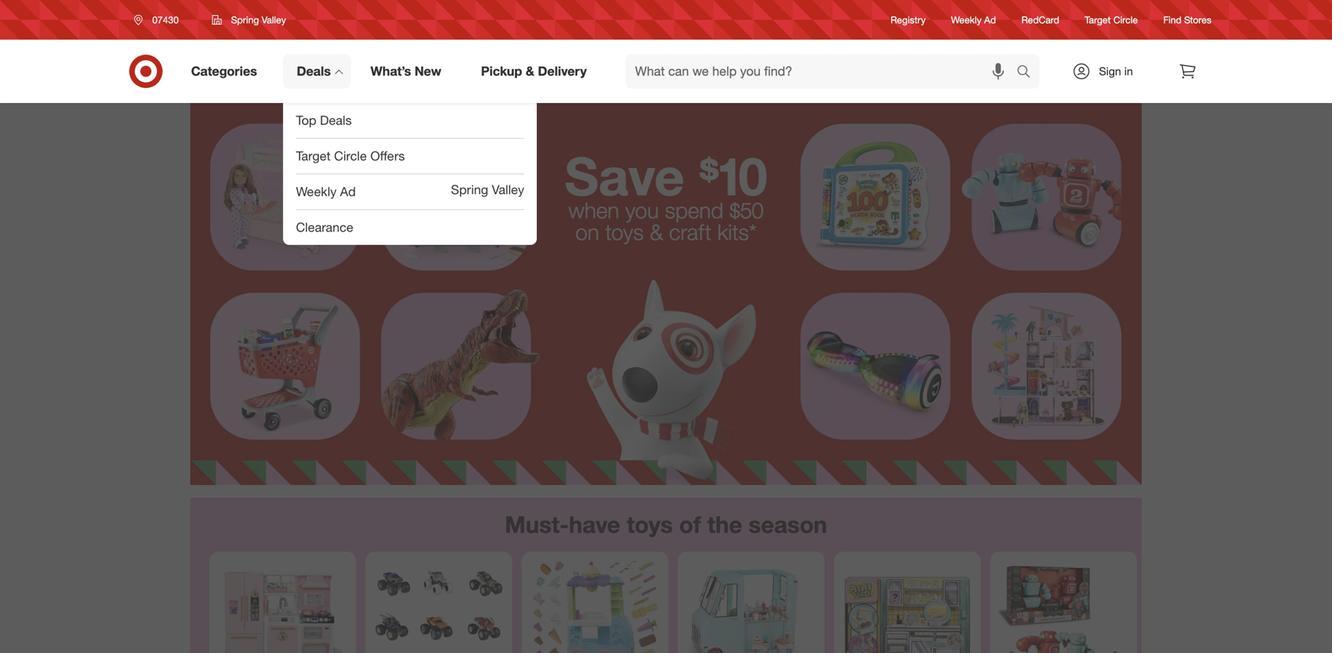 Task type: describe. For each thing, give the bounding box(es) containing it.
categories link
[[178, 54, 277, 89]]

of
[[680, 511, 701, 539]]

find stores link
[[1164, 13, 1212, 27]]

disney princess style collection fresh prep gourmet kitchen image
[[216, 559, 350, 654]]

pickup
[[481, 64, 522, 79]]

you
[[626, 197, 659, 224]]

07430 button
[[124, 6, 195, 34]]

season
[[749, 511, 828, 539]]

weekly ad link
[[952, 13, 997, 27]]

kits*
[[718, 219, 757, 245]]

1 horizontal spatial weekly ad
[[952, 14, 997, 26]]

the
[[708, 511, 743, 539]]

0 vertical spatial ad
[[985, 14, 997, 26]]

registry link
[[891, 13, 926, 27]]

on
[[576, 219, 600, 245]]

& inside when you spend $50 on toys & craft kits*
[[650, 219, 663, 245]]

when you spend $50 on toys & craft kits*
[[569, 197, 764, 245]]

0 horizontal spatial weekly ad
[[296, 184, 356, 200]]

in
[[1125, 64, 1134, 78]]

clearance link
[[283, 210, 537, 245]]

top
[[296, 113, 317, 128]]

mga's miniverse make it mini kitchen playset with uv light image
[[841, 559, 975, 654]]

spend
[[665, 197, 724, 224]]

carousel region
[[190, 498, 1142, 654]]

target circle offers link
[[283, 139, 537, 174]]

redcard
[[1022, 14, 1060, 26]]

sign
[[1100, 64, 1122, 78]]

what's new
[[371, 64, 442, 79]]

weekly inside weekly ad link
[[952, 14, 982, 26]]

offers
[[371, 148, 405, 164]]

registry
[[891, 14, 926, 26]]

clearance
[[296, 220, 354, 235]]

pickup & delivery
[[481, 64, 587, 79]]

save
[[565, 144, 685, 208]]

when
[[569, 197, 620, 224]]

1 horizontal spatial spring valley
[[451, 182, 525, 198]]

What can we help you find? suggestions appear below search field
[[626, 54, 1021, 89]]

must-have toys of the season
[[505, 511, 828, 539]]

find
[[1164, 14, 1182, 26]]

spring valley inside dropdown button
[[231, 14, 286, 26]]

what's
[[371, 64, 411, 79]]

deals link
[[283, 54, 351, 89]]

must-
[[505, 511, 569, 539]]

valley inside dropdown button
[[262, 14, 286, 26]]

1 vertical spatial valley
[[492, 182, 525, 198]]

stores
[[1185, 14, 1212, 26]]

craft
[[670, 219, 712, 245]]



Task type: locate. For each thing, give the bounding box(es) containing it.
deals
[[297, 64, 331, 79], [320, 113, 352, 128]]

& left craft
[[650, 219, 663, 245]]

0 horizontal spatial circle
[[334, 148, 367, 164]]

1 vertical spatial weekly
[[296, 184, 337, 200]]

1 vertical spatial ad
[[340, 184, 356, 200]]

weekly up clearance
[[296, 184, 337, 200]]

toys inside when you spend $50 on toys & craft kits*
[[606, 219, 644, 245]]

0 vertical spatial target
[[1085, 14, 1111, 26]]

weekly right registry
[[952, 14, 982, 26]]

play-doh kitchen creations ultimate ice cream toy truck playset image
[[528, 559, 662, 654]]

0 vertical spatial weekly
[[952, 14, 982, 26]]

pickup & delivery link
[[468, 54, 607, 89]]

1 vertical spatial target
[[296, 148, 331, 164]]

weekly ad
[[952, 14, 997, 26], [296, 184, 356, 200]]

0 vertical spatial circle
[[1114, 14, 1139, 26]]

what's new link
[[357, 54, 461, 89]]

target down top
[[296, 148, 331, 164]]

circle left find
[[1114, 14, 1139, 26]]

0 vertical spatial spring
[[231, 14, 259, 26]]

1 horizontal spatial valley
[[492, 182, 525, 198]]

spring up categories "link"
[[231, 14, 259, 26]]

1 horizontal spatial circle
[[1114, 14, 1139, 26]]

toys inside carousel region
[[627, 511, 673, 539]]

top deals link
[[283, 103, 537, 138]]

new
[[415, 64, 442, 79]]

0 vertical spatial deals
[[297, 64, 331, 79]]

deals inside 'deals' link
[[297, 64, 331, 79]]

07430
[[152, 14, 179, 26]]

find stores
[[1164, 14, 1212, 26]]

target circle
[[1085, 14, 1139, 26]]

spring
[[231, 14, 259, 26], [451, 182, 489, 198]]

toys left 'of'
[[627, 511, 673, 539]]

save $10
[[565, 144, 768, 208]]

toys right on
[[606, 219, 644, 245]]

deals up top
[[297, 64, 331, 79]]

search
[[1010, 65, 1048, 81]]

1 vertical spatial circle
[[334, 148, 367, 164]]

delivery
[[538, 64, 587, 79]]

categories
[[191, 64, 257, 79]]

weekly
[[952, 14, 982, 26], [296, 184, 337, 200]]

ad
[[985, 14, 997, 26], [340, 184, 356, 200]]

deals right top
[[320, 113, 352, 128]]

search button
[[1010, 54, 1048, 92]]

1 horizontal spatial target
[[1085, 14, 1111, 26]]

weekly ad up clearance
[[296, 184, 356, 200]]

toys
[[606, 219, 644, 245], [627, 511, 673, 539]]

1 horizontal spatial spring
[[451, 182, 489, 198]]

0 vertical spatial valley
[[262, 14, 286, 26]]

0 horizontal spatial spring
[[231, 14, 259, 26]]

1 vertical spatial toys
[[627, 511, 673, 539]]

spring down target circle offers link
[[451, 182, 489, 198]]

target for target circle
[[1085, 14, 1111, 26]]

target circle link
[[1085, 13, 1139, 27]]

&
[[526, 64, 535, 79], [650, 219, 663, 245]]

$50
[[730, 197, 764, 224]]

deals inside top deals link
[[320, 113, 352, 128]]

1 vertical spatial weekly ad
[[296, 184, 356, 200]]

fao schwarz robot knockout remote control boxing set image
[[997, 559, 1131, 654]]

1 vertical spatial spring
[[451, 182, 489, 198]]

spring valley
[[231, 14, 286, 26], [451, 182, 525, 198]]

0 horizontal spatial target
[[296, 148, 331, 164]]

circle for target circle offers
[[334, 148, 367, 164]]

weekly ad right registry
[[952, 14, 997, 26]]

spring valley button
[[202, 6, 296, 34]]

sign in link
[[1059, 54, 1158, 89]]

target
[[1085, 14, 1111, 26], [296, 148, 331, 164]]

target for target circle offers
[[296, 148, 331, 164]]

our generation sweet stop ice cream truck with electronics for 18" dolls - light blue image
[[685, 559, 819, 654]]

circle for target circle
[[1114, 14, 1139, 26]]

1 horizontal spatial &
[[650, 219, 663, 245]]

valley
[[262, 14, 286, 26], [492, 182, 525, 198]]

spring inside dropdown button
[[231, 14, 259, 26]]

1 vertical spatial deals
[[320, 113, 352, 128]]

target up sign in 'link'
[[1085, 14, 1111, 26]]

target circle offers
[[296, 148, 405, 164]]

redcard link
[[1022, 13, 1060, 27]]

have
[[569, 511, 621, 539]]

0 vertical spatial spring valley
[[231, 14, 286, 26]]

0 horizontal spatial valley
[[262, 14, 286, 26]]

sign in
[[1100, 64, 1134, 78]]

0 vertical spatial weekly ad
[[952, 14, 997, 26]]

& right pickup
[[526, 64, 535, 79]]

$10
[[699, 144, 768, 208]]

1 horizontal spatial ad
[[985, 14, 997, 26]]

circle left offers
[[334, 148, 367, 164]]

monster jam 1:64 scale monster truck diecast 9pk image
[[372, 559, 506, 654]]

target inside target circle offers link
[[296, 148, 331, 164]]

top deals
[[296, 113, 352, 128]]

0 horizontal spatial ad
[[340, 184, 356, 200]]

0 vertical spatial &
[[526, 64, 535, 79]]

0 horizontal spatial spring valley
[[231, 14, 286, 26]]

ad down target circle offers
[[340, 184, 356, 200]]

ad left redcard
[[985, 14, 997, 26]]

1 vertical spatial &
[[650, 219, 663, 245]]

target inside 'target circle' link
[[1085, 14, 1111, 26]]

circle
[[1114, 14, 1139, 26], [334, 148, 367, 164]]

1 vertical spatial spring valley
[[451, 182, 525, 198]]

1 horizontal spatial weekly
[[952, 14, 982, 26]]

0 vertical spatial toys
[[606, 219, 644, 245]]

0 horizontal spatial &
[[526, 64, 535, 79]]

0 horizontal spatial weekly
[[296, 184, 337, 200]]



Task type: vqa. For each thing, say whether or not it's contained in the screenshot.
07430
yes



